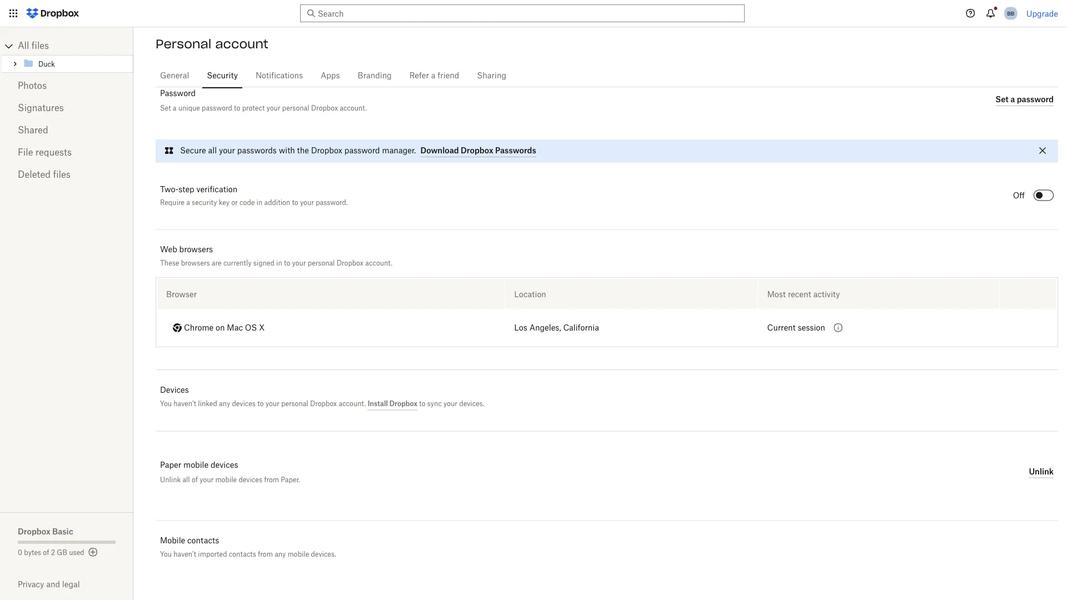Task type: locate. For each thing, give the bounding box(es) containing it.
any inside mobile contacts you haven't imported contacts from any mobile devices.
[[275, 551, 286, 559]]

legal
[[62, 580, 80, 590]]

1 you from the top
[[160, 400, 172, 408]]

to inside web browsers these browsers are currently signed in to your personal dropbox account.
[[284, 259, 290, 268]]

all inside secure all your passwords with the dropbox password manager. download dropbox passwords
[[208, 147, 217, 155]]

2 vertical spatial personal
[[281, 400, 309, 408]]

0 vertical spatial you
[[160, 400, 172, 408]]

1 vertical spatial any
[[275, 551, 286, 559]]

1 vertical spatial account.
[[366, 259, 393, 268]]

1 horizontal spatial set
[[996, 95, 1009, 104]]

your inside secure all your passwords with the dropbox password manager. download dropbox passwords
[[219, 147, 235, 155]]

0 vertical spatial devices
[[232, 400, 256, 408]]

unlink for unlink
[[1030, 467, 1055, 477]]

files
[[32, 42, 49, 51], [53, 171, 71, 180]]

0 horizontal spatial set
[[160, 104, 171, 112]]

a for friend
[[431, 72, 436, 80]]

1 vertical spatial of
[[43, 550, 49, 557]]

chrome
[[184, 325, 214, 332]]

1 vertical spatial contacts
[[229, 551, 256, 559]]

in right signed
[[276, 259, 282, 268]]

files inside tree
[[32, 42, 49, 51]]

in inside web browsers these browsers are currently signed in to your personal dropbox account.
[[276, 259, 282, 268]]

dropbox logo - go to the homepage image
[[22, 4, 83, 22]]

files for deleted files
[[53, 171, 71, 180]]

your
[[267, 104, 281, 112], [219, 147, 235, 155], [300, 200, 314, 207], [292, 259, 306, 268], [266, 400, 280, 408], [444, 400, 458, 408], [200, 477, 214, 485]]

0 vertical spatial all
[[208, 147, 217, 155]]

general tab
[[156, 62, 194, 89]]

1 horizontal spatial any
[[275, 551, 286, 559]]

password
[[1018, 95, 1055, 104], [202, 104, 232, 112], [345, 147, 380, 155]]

dropbox
[[311, 104, 338, 112], [461, 146, 494, 155], [311, 147, 343, 155], [337, 259, 364, 268], [310, 400, 337, 408], [390, 400, 418, 408], [18, 527, 50, 536]]

0 horizontal spatial contacts
[[187, 537, 219, 546]]

you down 'devices'
[[160, 400, 172, 408]]

all down paper mobile devices
[[183, 477, 190, 485]]

end session element
[[1000, 280, 1057, 310]]

1 horizontal spatial all
[[208, 147, 217, 155]]

all for unlink
[[183, 477, 190, 485]]

files right the all
[[32, 42, 49, 51]]

basic
[[52, 527, 73, 536]]

os
[[245, 325, 257, 332]]

mobile
[[160, 537, 185, 546]]

angeles,
[[530, 325, 562, 333]]

dropbox inside web browsers these browsers are currently signed in to your personal dropbox account.
[[337, 259, 364, 268]]

0 vertical spatial in
[[257, 200, 263, 207]]

requests
[[36, 149, 72, 157]]

password
[[160, 90, 196, 98]]

1 vertical spatial mobile
[[216, 477, 237, 485]]

1 vertical spatial all
[[183, 477, 190, 485]]

you inside mobile contacts you haven't imported contacts from any mobile devices.
[[160, 551, 172, 559]]

files for all files
[[32, 42, 49, 51]]

0 vertical spatial haven't
[[174, 400, 196, 408]]

0
[[18, 550, 22, 557]]

haven't
[[174, 400, 196, 408], [174, 551, 196, 559]]

account.
[[340, 104, 367, 112], [366, 259, 393, 268], [339, 400, 366, 408]]

you
[[160, 400, 172, 408], [160, 551, 172, 559]]

signatures link
[[18, 97, 116, 120]]

devices. inside mobile contacts you haven't imported contacts from any mobile devices.
[[311, 551, 336, 559]]

devices inside the devices you haven't linked any devices to your personal dropbox account. install dropbox to sync your devices.
[[232, 400, 256, 408]]

a
[[431, 72, 436, 80], [1011, 95, 1016, 104], [173, 104, 177, 112], [186, 200, 190, 207]]

all files
[[18, 42, 49, 51]]

password.
[[316, 200, 348, 207]]

devices up the unlink all of your mobile devices from paper.
[[211, 462, 238, 470]]

file
[[18, 149, 33, 157]]

of
[[192, 477, 198, 485], [43, 550, 49, 557]]

0 horizontal spatial devices.
[[311, 551, 336, 559]]

tab list containing general
[[156, 61, 1059, 89]]

duck
[[38, 61, 55, 68]]

any
[[219, 400, 230, 408], [275, 551, 286, 559]]

to right signed
[[284, 259, 290, 268]]

0 vertical spatial of
[[192, 477, 198, 485]]

haven't down 'devices'
[[174, 400, 196, 408]]

0 vertical spatial any
[[219, 400, 230, 408]]

all right secure
[[208, 147, 217, 155]]

2 haven't from the top
[[174, 551, 196, 559]]

1 haven't from the top
[[174, 400, 196, 408]]

0 horizontal spatial files
[[32, 42, 49, 51]]

contacts
[[187, 537, 219, 546], [229, 551, 256, 559]]

you down mobile
[[160, 551, 172, 559]]

browsers
[[179, 245, 213, 254], [181, 259, 210, 268]]

0 vertical spatial browsers
[[179, 245, 213, 254]]

1 vertical spatial you
[[160, 551, 172, 559]]

haven't down mobile
[[174, 551, 196, 559]]

used
[[69, 550, 84, 557]]

1 horizontal spatial mobile
[[216, 477, 237, 485]]

require
[[160, 200, 185, 207]]

photos link
[[18, 75, 116, 97]]

set inside button
[[996, 95, 1009, 104]]

personal inside the devices you haven't linked any devices to your personal dropbox account. install dropbox to sync your devices.
[[281, 400, 309, 408]]

1 vertical spatial personal
[[308, 259, 335, 268]]

sync
[[428, 400, 442, 408]]

2 vertical spatial devices
[[239, 477, 263, 485]]

most
[[768, 290, 786, 299]]

2 vertical spatial mobile
[[288, 551, 309, 559]]

1 horizontal spatial files
[[53, 171, 71, 180]]

current session
[[768, 325, 826, 333]]

apps
[[321, 72, 340, 80]]

contacts right imported
[[229, 551, 256, 559]]

1 vertical spatial devices
[[211, 462, 238, 470]]

a for security
[[186, 200, 190, 207]]

to right linked
[[258, 400, 264, 408]]

0 vertical spatial files
[[32, 42, 49, 51]]

browsers up are
[[179, 245, 213, 254]]

1 horizontal spatial password
[[345, 147, 380, 155]]

0 vertical spatial devices.
[[460, 400, 485, 408]]

unlink button
[[1030, 466, 1055, 479]]

a inside button
[[1011, 95, 1016, 104]]

mobile contacts you haven't imported contacts from any mobile devices.
[[160, 537, 336, 559]]

a inside "tab"
[[431, 72, 436, 80]]

1 horizontal spatial unlink
[[1030, 467, 1055, 477]]

0 horizontal spatial of
[[43, 550, 49, 557]]

all for secure
[[208, 147, 217, 155]]

browsers left are
[[181, 259, 210, 268]]

account. inside web browsers these browsers are currently signed in to your personal dropbox account.
[[366, 259, 393, 268]]

personal
[[282, 104, 310, 112], [308, 259, 335, 268], [281, 400, 309, 408]]

notifications tab
[[251, 62, 308, 89]]

0 vertical spatial from
[[264, 477, 279, 485]]

password inside set a password button
[[1018, 95, 1055, 104]]

recent
[[789, 290, 812, 299]]

1 horizontal spatial devices.
[[460, 400, 485, 408]]

1 horizontal spatial in
[[276, 259, 282, 268]]

0 horizontal spatial password
[[202, 104, 232, 112]]

2 horizontal spatial password
[[1018, 95, 1055, 104]]

haven't inside the devices you haven't linked any devices to your personal dropbox account. install dropbox to sync your devices.
[[174, 400, 196, 408]]

from inside mobile contacts you haven't imported contacts from any mobile devices.
[[258, 551, 273, 559]]

2 horizontal spatial mobile
[[288, 551, 309, 559]]

paper.
[[281, 477, 300, 485]]

secure
[[180, 147, 206, 155]]

protect
[[242, 104, 265, 112]]

devices
[[232, 400, 256, 408], [211, 462, 238, 470], [239, 477, 263, 485]]

security tab
[[203, 62, 243, 89]]

devices right linked
[[232, 400, 256, 408]]

unlink for unlink all of your mobile devices from paper.
[[160, 477, 181, 485]]

contacts up imported
[[187, 537, 219, 546]]

1 vertical spatial devices.
[[311, 551, 336, 559]]

in right code
[[257, 200, 263, 207]]

1 horizontal spatial contacts
[[229, 551, 256, 559]]

tab list
[[156, 61, 1059, 89]]

most recent activity
[[768, 290, 841, 299]]

manager.
[[382, 147, 416, 155]]

files down file requests link
[[53, 171, 71, 180]]

1 vertical spatial haven't
[[174, 551, 196, 559]]

set a password button
[[996, 93, 1055, 107]]

0 horizontal spatial unlink
[[160, 477, 181, 485]]

password inside secure all your passwords with the dropbox password manager. download dropbox passwords
[[345, 147, 380, 155]]

friend
[[438, 72, 460, 80]]

in
[[257, 200, 263, 207], [276, 259, 282, 268]]

Search text field
[[318, 7, 725, 19]]

security
[[192, 200, 217, 207]]

to right addition
[[292, 200, 299, 207]]

file requests
[[18, 149, 72, 157]]

from right imported
[[258, 551, 273, 559]]

these
[[160, 259, 179, 268]]

devices. inside the devices you haven't linked any devices to your personal dropbox account. install dropbox to sync your devices.
[[460, 400, 485, 408]]

1 horizontal spatial of
[[192, 477, 198, 485]]

web
[[160, 245, 177, 254]]

of down paper mobile devices
[[192, 477, 198, 485]]

los
[[515, 325, 528, 333]]

notifications
[[256, 72, 303, 80]]

get more space image
[[87, 546, 100, 560]]

1 vertical spatial from
[[258, 551, 273, 559]]

of left 2
[[43, 550, 49, 557]]

0 horizontal spatial any
[[219, 400, 230, 408]]

from left paper.
[[264, 477, 279, 485]]

1 vertical spatial files
[[53, 171, 71, 180]]

2 you from the top
[[160, 551, 172, 559]]

devices left paper.
[[239, 477, 263, 485]]

a for password
[[1011, 95, 1016, 104]]

2 vertical spatial account.
[[339, 400, 366, 408]]

set for set a unique password to protect your personal dropbox account.
[[160, 104, 171, 112]]

1 vertical spatial in
[[276, 259, 282, 268]]

california
[[564, 325, 600, 333]]

upgrade
[[1027, 9, 1059, 18]]

set a unique password to protect your personal dropbox account.
[[160, 104, 367, 112]]

activity
[[814, 290, 841, 299]]

0 horizontal spatial mobile
[[184, 462, 209, 470]]

0 horizontal spatial all
[[183, 477, 190, 485]]

two-step verification
[[160, 186, 238, 194]]



Task type: vqa. For each thing, say whether or not it's contained in the screenshot.
Name text box
no



Task type: describe. For each thing, give the bounding box(es) containing it.
set for set a password
[[996, 95, 1009, 104]]

los angeles, california
[[515, 325, 600, 333]]

or
[[232, 200, 238, 207]]

general
[[160, 72, 189, 80]]

deleted
[[18, 171, 51, 180]]

1 vertical spatial browsers
[[181, 259, 210, 268]]

signatures
[[18, 104, 64, 113]]

privacy and legal link
[[18, 580, 133, 590]]

deleted files
[[18, 171, 71, 180]]

secure all your passwords with the dropbox password manager. download dropbox passwords
[[180, 146, 537, 155]]

global header element
[[0, 0, 1068, 27]]

refer a friend tab
[[405, 62, 464, 89]]

currently
[[224, 259, 252, 268]]

addition
[[264, 200, 290, 207]]

account
[[215, 36, 269, 52]]

your inside web browsers these browsers are currently signed in to your personal dropbox account.
[[292, 259, 306, 268]]

unique
[[178, 104, 200, 112]]

x
[[259, 325, 265, 332]]

personal
[[156, 36, 212, 52]]

bb
[[1008, 10, 1015, 17]]

devices for unlink
[[239, 477, 263, 485]]

from for all
[[264, 477, 279, 485]]

apps tab
[[316, 62, 345, 89]]

personal account
[[156, 36, 269, 52]]

step
[[179, 186, 194, 194]]

branding tab
[[353, 62, 396, 89]]

code
[[240, 200, 255, 207]]

mac
[[227, 325, 243, 332]]

to left "sync" at the left bottom
[[420, 400, 426, 408]]

security
[[207, 72, 238, 80]]

unlink all of your mobile devices from paper.
[[160, 477, 300, 485]]

off
[[1014, 192, 1026, 200]]

browser
[[166, 290, 197, 299]]

personal inside web browsers these browsers are currently signed in to your personal dropbox account.
[[308, 259, 335, 268]]

download
[[421, 146, 459, 155]]

sharing tab
[[473, 62, 511, 89]]

download dropbox passwords alert
[[156, 140, 1059, 162]]

file requests link
[[18, 142, 116, 164]]

key
[[219, 200, 230, 207]]

linked
[[198, 400, 217, 408]]

install dropbox link
[[368, 400, 418, 411]]

0 vertical spatial personal
[[282, 104, 310, 112]]

of for 2
[[43, 550, 49, 557]]

devices you haven't linked any devices to your personal dropbox account. install dropbox to sync your devices.
[[160, 386, 485, 408]]

refer
[[410, 72, 429, 80]]

shared
[[18, 126, 48, 135]]

privacy
[[18, 580, 44, 590]]

all
[[18, 42, 29, 51]]

and
[[46, 580, 60, 590]]

duck link
[[23, 57, 131, 71]]

0 vertical spatial contacts
[[187, 537, 219, 546]]

privacy and legal
[[18, 580, 80, 590]]

all files link
[[18, 37, 133, 55]]

bytes
[[24, 550, 41, 557]]

devices for devices
[[232, 400, 256, 408]]

shared link
[[18, 120, 116, 142]]

set a password
[[996, 95, 1055, 104]]

deleted files link
[[18, 164, 116, 186]]

2
[[51, 550, 55, 557]]

all files tree
[[2, 37, 133, 73]]

any inside the devices you haven't linked any devices to your personal dropbox account. install dropbox to sync your devices.
[[219, 400, 230, 408]]

0 vertical spatial mobile
[[184, 462, 209, 470]]

passwords
[[496, 146, 537, 155]]

imported
[[198, 551, 227, 559]]

0 bytes of 2 gb used
[[18, 550, 84, 557]]

location
[[515, 290, 547, 299]]

0 horizontal spatial in
[[257, 200, 263, 207]]

0 vertical spatial account.
[[340, 104, 367, 112]]

photos
[[18, 82, 47, 91]]

dropboxpasswordsline image
[[162, 144, 176, 158]]

refer a friend
[[410, 72, 460, 80]]

you inside the devices you haven't linked any devices to your personal dropbox account. install dropbox to sync your devices.
[[160, 400, 172, 408]]

chrome on mac os x
[[184, 325, 265, 332]]

branding
[[358, 72, 392, 80]]

install
[[368, 400, 388, 408]]

account. inside the devices you haven't linked any devices to your personal dropbox account. install dropbox to sync your devices.
[[339, 400, 366, 408]]

sharing
[[477, 72, 507, 80]]

bb button
[[1003, 4, 1020, 22]]

haven't inside mobile contacts you haven't imported contacts from any mobile devices.
[[174, 551, 196, 559]]

require a security key or code in addition to your password.
[[160, 200, 348, 207]]

are
[[212, 259, 222, 268]]

the
[[297, 147, 309, 155]]

two-
[[160, 186, 179, 194]]

a for unique
[[173, 104, 177, 112]]

current
[[768, 325, 796, 333]]

dropbox inside secure all your passwords with the dropbox password manager. download dropbox passwords
[[311, 147, 343, 155]]

mobile inside mobile contacts you haven't imported contacts from any mobile devices.
[[288, 551, 309, 559]]

from for contacts
[[258, 551, 273, 559]]

upgrade link
[[1027, 9, 1059, 18]]

devices
[[160, 386, 189, 395]]

to left protect
[[234, 104, 241, 112]]

of for your
[[192, 477, 198, 485]]

verification
[[197, 186, 238, 194]]

with
[[279, 147, 295, 155]]

web browsers these browsers are currently signed in to your personal dropbox account.
[[160, 245, 393, 268]]

paper mobile devices
[[160, 462, 238, 470]]

paper
[[160, 462, 181, 470]]

signed
[[253, 259, 275, 268]]

passwords
[[237, 147, 277, 155]]

session
[[798, 325, 826, 333]]



